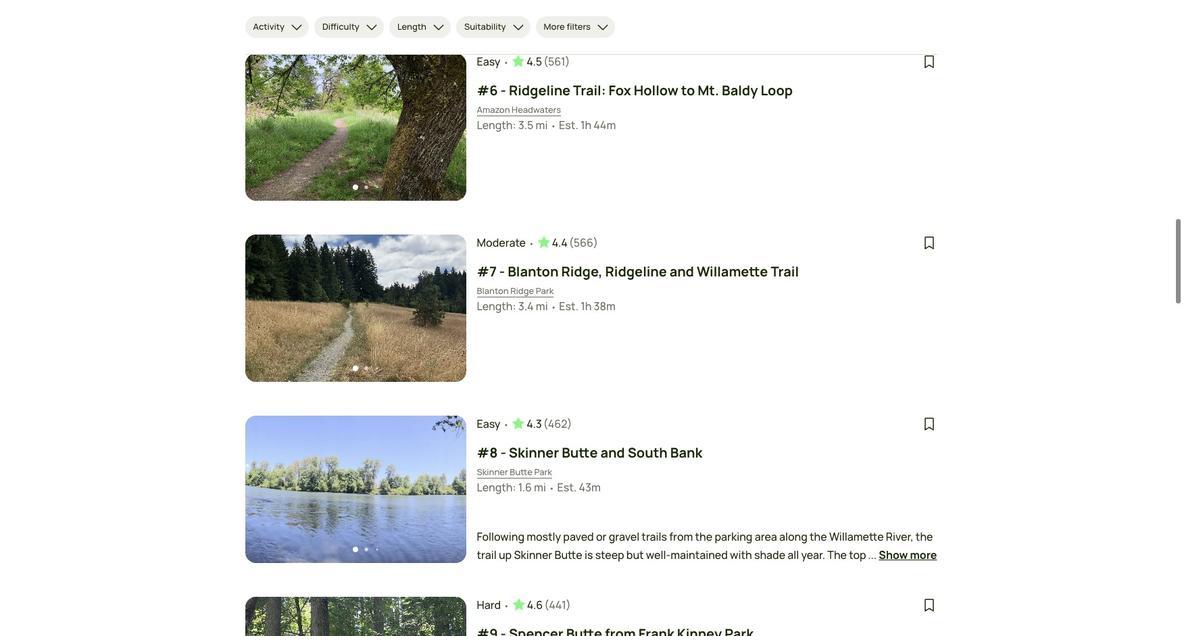 Task type: describe. For each thing, give the bounding box(es) containing it.
suitability button
[[456, 16, 530, 38]]

0 vertical spatial blanton
[[508, 262, 559, 281]]

loop
[[761, 81, 793, 99]]

est. inside #6 - ridgeline trail: fox hollow to mt. baldy loop amazon headwaters length: 3.5 mi • est. 1h 44m
[[559, 118, 578, 132]]

length
[[397, 20, 427, 33]]

navigate previous image for #8 - skinner butte and south bank
[[260, 483, 273, 496]]

#7 - blanton ridge, ridgeline and willamette trail blanton ridge park length: 3.4 mi • est. 1h 38m
[[477, 262, 799, 314]]

0 vertical spatial skinner
[[509, 443, 559, 462]]

difficulty button
[[314, 16, 384, 38]]

#6 - ridgeline trail: fox hollow to mt. baldy loop amazon headwaters length: 3.5 mi • est. 1h 44m
[[477, 81, 793, 132]]

• left 4.3
[[503, 418, 509, 431]]

ridgeline inside '#7 - blanton ridge, ridgeline and willamette trail blanton ridge park length: 3.4 mi • est. 1h 38m'
[[605, 262, 667, 281]]

moderate •
[[477, 235, 535, 250]]

mt.
[[698, 81, 719, 99]]

south
[[628, 443, 668, 462]]

length: inside '#7 - blanton ridge, ridgeline and willamette trail blanton ridge park length: 3.4 mi • est. 1h 38m'
[[477, 299, 516, 314]]

activity
[[253, 20, 285, 33]]

- for #6
[[501, 81, 506, 99]]

hard
[[477, 598, 501, 612]]

4.5 ( 561 )
[[527, 54, 570, 69]]

easy • for #8
[[477, 416, 509, 431]]

fox
[[609, 81, 631, 99]]

1 vertical spatial butte
[[510, 466, 533, 478]]

1h inside '#7 - blanton ridge, ridgeline and willamette trail blanton ridge park length: 3.4 mi • est. 1h 38m'
[[581, 299, 592, 314]]

( right 4.6
[[544, 598, 549, 612]]

park inside '#7 - blanton ridge, ridgeline and willamette trail blanton ridge park length: 3.4 mi • est. 1h 38m'
[[536, 285, 554, 297]]

ridge,
[[561, 262, 603, 281]]

3.5
[[518, 118, 534, 132]]

and inside the #8 - skinner butte and south bank skinner butte park length: 1.6 mi • est. 43m
[[601, 443, 625, 462]]

4.3 ( 462 )
[[527, 416, 572, 431]]

4.3
[[527, 416, 542, 431]]

to
[[681, 81, 695, 99]]

add to list image for 4.4 ( 566 )
[[921, 235, 937, 251]]

mi inside '#7 - blanton ridge, ridgeline and willamette trail blanton ridge park length: 3.4 mi • est. 1h 38m'
[[536, 299, 548, 314]]

activity button
[[245, 16, 309, 38]]

4.4 ( 566 )
[[552, 235, 598, 250]]

4.6
[[527, 598, 543, 612]]

difficulty
[[322, 20, 360, 33]]

1 vertical spatial blanton
[[477, 285, 509, 297]]

) right 4.6
[[566, 598, 571, 612]]

length button
[[389, 16, 451, 38]]

easy for #8
[[477, 416, 501, 431]]

mi inside the #8 - skinner butte and south bank skinner butte park length: 1.6 mi • est. 43m
[[534, 480, 546, 495]]

show
[[879, 547, 908, 562]]

hard •
[[477, 598, 510, 612]]

filters
[[567, 20, 591, 33]]

#6
[[477, 81, 498, 99]]

park inside the #8 - skinner butte and south bank skinner butte park length: 1.6 mi • est. 43m
[[534, 466, 552, 478]]

0 vertical spatial butte
[[562, 443, 598, 462]]

561
[[548, 54, 565, 69]]

suitability
[[464, 20, 506, 33]]

navigate next image for #8 - skinner butte and south bank
[[438, 483, 451, 496]]

#7
[[477, 262, 497, 281]]

more filters button
[[536, 16, 615, 38]]

• inside '#7 - blanton ridge, ridgeline and willamette trail blanton ridge park length: 3.4 mi • est. 1h 38m'
[[551, 301, 557, 313]]

more filters
[[544, 20, 591, 33]]

43m
[[579, 480, 601, 495]]

38m
[[594, 299, 616, 314]]

skinner butte park link
[[477, 466, 552, 479]]

... show more
[[868, 547, 937, 562]]

mi inside #6 - ridgeline trail: fox hollow to mt. baldy loop amazon headwaters length: 3.5 mi • est. 1h 44m
[[536, 118, 548, 132]]

44m
[[594, 118, 616, 132]]

- for #8
[[500, 443, 506, 462]]

566
[[574, 235, 594, 250]]

add to list image for 4.6 ( 441 )
[[921, 597, 937, 613]]

• inside moderate •
[[529, 237, 535, 249]]



Task type: vqa. For each thing, say whether or not it's contained in the screenshot.
Sixty percent of reservations are available 24 weeks in advance; the remaining 40 percent are available two weeks in advance and up to four days before your hike. There is a fee for each confirmed reservation per person. This fee is non-refundable and non-transferable. If you are granted a permit, the fee will need to be paid within 48 hours of your email confirmation. Permits will need to be picked up in the park at one of the following permit stations:
no



Task type: locate. For each thing, give the bounding box(es) containing it.
- inside the #8 - skinner butte and south bank skinner butte park length: 1.6 mi • est. 43m
[[500, 443, 506, 462]]

(
[[544, 54, 548, 69], [569, 235, 574, 250], [543, 416, 548, 431], [544, 598, 549, 612]]

1 length: from the top
[[477, 118, 516, 132]]

1 navigate next image from the top
[[438, 120, 451, 134]]

add to list image for #6 - ridgeline trail: fox hollow to mt. baldy loop
[[921, 53, 937, 70]]

...
[[868, 547, 877, 562]]

• inside the #8 - skinner butte and south bank skinner butte park length: 1.6 mi • est. 43m
[[549, 482, 555, 494]]

add to list image
[[921, 235, 937, 251], [921, 597, 937, 613]]

1 vertical spatial add to list image
[[921, 416, 937, 432]]

0 vertical spatial easy
[[477, 54, 501, 69]]

est.
[[559, 118, 578, 132], [559, 299, 579, 314], [557, 480, 577, 495]]

) right 4.5
[[565, 54, 570, 69]]

1 easy • from the top
[[477, 54, 509, 69]]

length: down 'amazon'
[[477, 118, 516, 132]]

ridgeline
[[509, 81, 571, 99], [605, 262, 667, 281]]

mi right 1.6
[[534, 480, 546, 495]]

0 vertical spatial park
[[536, 285, 554, 297]]

- right the "#7"
[[499, 262, 505, 281]]

- inside '#7 - blanton ridge, ridgeline and willamette trail blanton ridge park length: 3.4 mi • est. 1h 38m'
[[499, 262, 505, 281]]

-
[[501, 81, 506, 99], [499, 262, 505, 281], [500, 443, 506, 462]]

dialog
[[0, 0, 1182, 636]]

1 vertical spatial est.
[[559, 299, 579, 314]]

0 vertical spatial navigate previous image
[[260, 301, 273, 315]]

length: down blanton ridge park link
[[477, 299, 516, 314]]

2 easy from the top
[[477, 416, 501, 431]]

)
[[565, 54, 570, 69], [594, 235, 598, 250], [567, 416, 572, 431], [566, 598, 571, 612]]

park right ridge
[[536, 285, 554, 297]]

trail:
[[573, 81, 606, 99]]

2 vertical spatial -
[[500, 443, 506, 462]]

• left 4.5
[[503, 56, 509, 68]]

0 vertical spatial navigate next image
[[438, 120, 451, 134]]

and left south
[[601, 443, 625, 462]]

mi right 3.4 on the left of page
[[536, 299, 548, 314]]

• right 3.4 on the left of page
[[551, 301, 557, 313]]

2 vertical spatial est.
[[557, 480, 577, 495]]

willamette
[[697, 262, 768, 281]]

hollow
[[634, 81, 679, 99]]

0 horizontal spatial skinner
[[477, 466, 508, 478]]

( right 4.4
[[569, 235, 574, 250]]

1.6
[[518, 480, 532, 495]]

) for trail:
[[565, 54, 570, 69]]

skinner down '#8'
[[477, 466, 508, 478]]

0 vertical spatial est.
[[559, 118, 578, 132]]

park
[[536, 285, 554, 297], [534, 466, 552, 478]]

and inside '#7 - blanton ridge, ridgeline and willamette trail blanton ridge park length: 3.4 mi • est. 1h 38m'
[[670, 262, 694, 281]]

0 vertical spatial and
[[670, 262, 694, 281]]

0 vertical spatial easy •
[[477, 54, 509, 69]]

0 horizontal spatial ridgeline
[[509, 81, 571, 99]]

3.4
[[518, 299, 534, 314]]

trail
[[771, 262, 799, 281]]

est. left 38m at the top right
[[559, 299, 579, 314]]

navigate next image for •
[[438, 120, 451, 134]]

0 vertical spatial ridgeline
[[509, 81, 571, 99]]

• right hard
[[504, 600, 510, 612]]

amazon
[[477, 103, 510, 116]]

blanton
[[508, 262, 559, 281], [477, 285, 509, 297]]

2 vertical spatial mi
[[534, 480, 546, 495]]

cookie consent banner dialog
[[16, 572, 1166, 620]]

1 easy from the top
[[477, 54, 501, 69]]

2 add to list image from the top
[[921, 416, 937, 432]]

length:
[[477, 118, 516, 132], [477, 299, 516, 314], [477, 480, 516, 495]]

add to list image
[[921, 53, 937, 70], [921, 416, 937, 432]]

1 vertical spatial length:
[[477, 299, 516, 314]]

• inside hard •
[[504, 600, 510, 612]]

1 vertical spatial mi
[[536, 299, 548, 314]]

1 vertical spatial skinner
[[477, 466, 508, 478]]

0 vertical spatial 1h
[[581, 118, 592, 132]]

bank
[[670, 443, 703, 462]]

easy •
[[477, 54, 509, 69], [477, 416, 509, 431]]

- inside #6 - ridgeline trail: fox hollow to mt. baldy loop amazon headwaters length: 3.5 mi • est. 1h 44m
[[501, 81, 506, 99]]

and left willamette
[[670, 262, 694, 281]]

blanton ridge park link
[[477, 285, 554, 298]]

butte up 43m
[[562, 443, 598, 462]]

- for #7
[[499, 262, 505, 281]]

• inside #6 - ridgeline trail: fox hollow to mt. baldy loop amazon headwaters length: 3.5 mi • est. 1h 44m
[[551, 120, 556, 132]]

navigate previous image
[[260, 301, 273, 315], [260, 483, 273, 496]]

•
[[503, 56, 509, 68], [551, 120, 556, 132], [529, 237, 535, 249], [551, 301, 557, 313], [503, 418, 509, 431], [549, 482, 555, 494], [504, 600, 510, 612]]

4.4
[[552, 235, 568, 250]]

0 horizontal spatial and
[[601, 443, 625, 462]]

#8
[[477, 443, 498, 462]]

add to list image for ...
[[921, 416, 937, 432]]

0 vertical spatial -
[[501, 81, 506, 99]]

( right 4.3
[[543, 416, 548, 431]]

easy • for #6
[[477, 54, 509, 69]]

mi
[[536, 118, 548, 132], [536, 299, 548, 314], [534, 480, 546, 495]]

( right 4.5
[[544, 54, 548, 69]]

3 length: from the top
[[477, 480, 516, 495]]

1 horizontal spatial and
[[670, 262, 694, 281]]

and
[[670, 262, 694, 281], [601, 443, 625, 462]]

1h
[[581, 118, 592, 132], [581, 299, 592, 314]]

length: inside the #8 - skinner butte and south bank skinner butte park length: 1.6 mi • est. 43m
[[477, 480, 516, 495]]

blanton down the "#7"
[[477, 285, 509, 297]]

0 horizontal spatial butte
[[510, 466, 533, 478]]

- right '#8'
[[500, 443, 506, 462]]

1 vertical spatial easy •
[[477, 416, 509, 431]]

1 vertical spatial ridgeline
[[605, 262, 667, 281]]

skinner up skinner butte park link
[[509, 443, 559, 462]]

length: inside #6 - ridgeline trail: fox hollow to mt. baldy loop amazon headwaters length: 3.5 mi • est. 1h 44m
[[477, 118, 516, 132]]

1 add to list image from the top
[[921, 53, 937, 70]]

navigate next image
[[438, 301, 451, 315]]

moderate
[[477, 235, 526, 250]]

4.6 ( 441 )
[[527, 598, 571, 612]]

easy
[[477, 54, 501, 69], [477, 416, 501, 431]]

more
[[544, 20, 565, 33]]

1 vertical spatial park
[[534, 466, 552, 478]]

ridgeline up headwaters
[[509, 81, 571, 99]]

• left 4.4
[[529, 237, 535, 249]]

easy up #6
[[477, 54, 501, 69]]

1 horizontal spatial skinner
[[509, 443, 559, 462]]

0 vertical spatial length:
[[477, 118, 516, 132]]

baldy
[[722, 81, 758, 99]]

1 navigate previous image from the top
[[260, 301, 273, 315]]

mi right 3.5 at the left
[[536, 118, 548, 132]]

blanton up ridge
[[508, 262, 559, 281]]

( for ridgeline
[[544, 54, 548, 69]]

1 horizontal spatial butte
[[562, 443, 598, 462]]

butte up 1.6
[[510, 466, 533, 478]]

1h inside #6 - ridgeline trail: fox hollow to mt. baldy loop amazon headwaters length: 3.5 mi • est. 1h 44m
[[581, 118, 592, 132]]

) for butte
[[567, 416, 572, 431]]

1 vertical spatial navigate next image
[[438, 483, 451, 496]]

2 vertical spatial length:
[[477, 480, 516, 495]]

est. inside the #8 - skinner butte and south bank skinner butte park length: 1.6 mi • est. 43m
[[557, 480, 577, 495]]

• down headwaters
[[551, 120, 556, 132]]

4.5
[[527, 54, 542, 69]]

1 vertical spatial 1h
[[581, 299, 592, 314]]

( for blanton
[[569, 235, 574, 250]]

butte
[[562, 443, 598, 462], [510, 466, 533, 478]]

2 easy • from the top
[[477, 416, 509, 431]]

1h left 44m
[[581, 118, 592, 132]]

2 length: from the top
[[477, 299, 516, 314]]

( for skinner
[[543, 416, 548, 431]]

2 navigate previous image from the top
[[260, 483, 273, 496]]

ridge
[[511, 285, 534, 297]]

1h left 38m at the top right
[[581, 299, 592, 314]]

1 horizontal spatial ridgeline
[[605, 262, 667, 281]]

ridgeline inside #6 - ridgeline trail: fox hollow to mt. baldy loop amazon headwaters length: 3.5 mi • est. 1h 44m
[[509, 81, 571, 99]]

1 vertical spatial navigate previous image
[[260, 483, 273, 496]]

1 vertical spatial add to list image
[[921, 597, 937, 613]]

navigate previous image
[[260, 120, 273, 134]]

length: down skinner butte park link
[[477, 480, 516, 495]]

0 vertical spatial add to list image
[[921, 235, 937, 251]]

- right #6
[[501, 81, 506, 99]]

• right 1.6
[[549, 482, 555, 494]]

) up ridge,
[[594, 235, 598, 250]]

1 vertical spatial -
[[499, 262, 505, 281]]

easy up '#8'
[[477, 416, 501, 431]]

easy • up #6
[[477, 54, 509, 69]]

462
[[548, 416, 567, 431]]

navigate next image
[[438, 120, 451, 134], [438, 483, 451, 496]]

ridgeline up 38m at the top right
[[605, 262, 667, 281]]

est. inside '#7 - blanton ridge, ridgeline and willamette trail blanton ridge park length: 3.4 mi • est. 1h 38m'
[[559, 299, 579, 314]]

easy • up '#8'
[[477, 416, 509, 431]]

1 vertical spatial easy
[[477, 416, 501, 431]]

park down the 4.3 ( 462 )
[[534, 466, 552, 478]]

1 vertical spatial and
[[601, 443, 625, 462]]

) right 4.3
[[567, 416, 572, 431]]

0 vertical spatial mi
[[536, 118, 548, 132]]

est. down headwaters
[[559, 118, 578, 132]]

amazon headwaters link
[[477, 103, 561, 117]]

441
[[549, 598, 566, 612]]

skinner
[[509, 443, 559, 462], [477, 466, 508, 478]]

) for ridge,
[[594, 235, 598, 250]]

headwaters
[[512, 103, 561, 116]]

navigate previous image for •
[[260, 301, 273, 315]]

#8 - skinner butte and south bank skinner butte park length: 1.6 mi • est. 43m
[[477, 443, 703, 495]]

2 navigate next image from the top
[[438, 483, 451, 496]]

0 vertical spatial add to list image
[[921, 53, 937, 70]]

est. left 43m
[[557, 480, 577, 495]]

easy for #6
[[477, 54, 501, 69]]

2 add to list image from the top
[[921, 597, 937, 613]]

more
[[910, 547, 937, 562]]

1 add to list image from the top
[[921, 235, 937, 251]]



